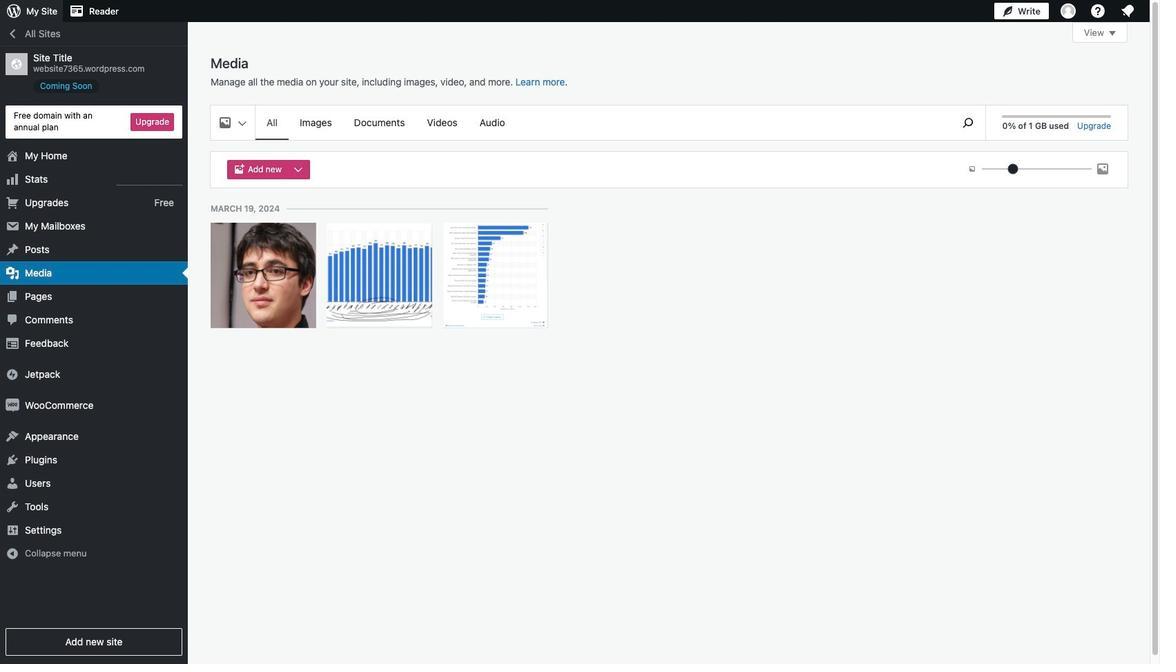 Task type: locate. For each thing, give the bounding box(es) containing it.
main content
[[211, 22, 1128, 335]]

2 img image from the top
[[6, 399, 19, 413]]

menu
[[255, 106, 944, 140]]

get_image_file (2) image
[[442, 223, 548, 328]]

None search field
[[951, 106, 986, 140]]

1 img image from the top
[[6, 368, 19, 382]]

closed image
[[1109, 31, 1116, 36]]

manage your notifications image
[[1119, 3, 1136, 19]]

None range field
[[982, 163, 1092, 175]]

0 vertical spatial img image
[[6, 368, 19, 382]]

group
[[227, 160, 316, 180]]

img image
[[6, 368, 19, 382], [6, 399, 19, 413]]

1 vertical spatial img image
[[6, 399, 19, 413]]



Task type: describe. For each thing, give the bounding box(es) containing it.
my profile image
[[1061, 3, 1076, 19]]

thispersondoesnotexist.com image
[[211, 223, 316, 328]]

screenshot 2024-02-09 at 4.55.13 pm image
[[327, 223, 432, 328]]

help image
[[1090, 3, 1106, 19]]

highest hourly views 0 image
[[117, 176, 182, 185]]

open search image
[[951, 115, 986, 131]]



Task type: vqa. For each thing, say whether or not it's contained in the screenshot.
settings icon
no



